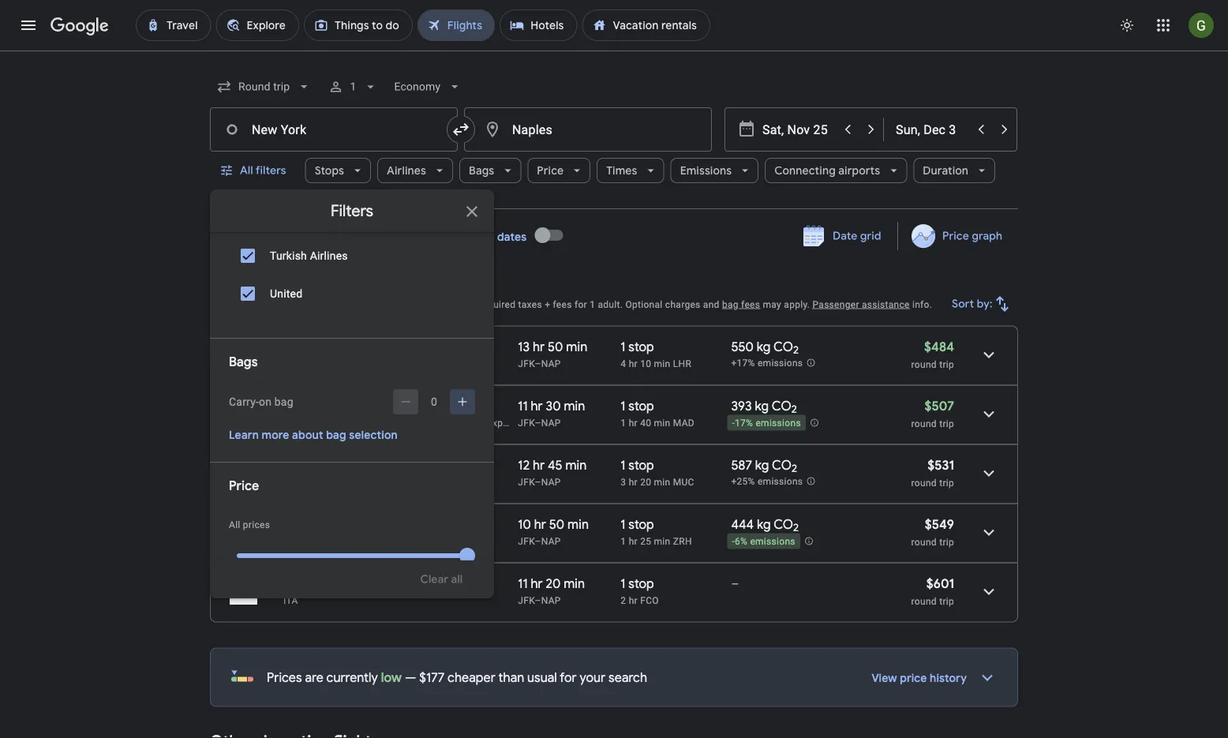 Task type: locate. For each thing, give the bounding box(es) containing it.
2 up -17% emissions
[[792, 403, 797, 416]]

1 vertical spatial all
[[229, 520, 240, 531]]

united
[[270, 287, 303, 300]]

and right charges
[[703, 299, 720, 310]]

hr left fco
[[629, 595, 638, 606]]

filters
[[331, 201, 373, 221]]

nap down 45
[[542, 477, 561, 488]]

12
[[518, 457, 530, 473]]

stop inside 1 stop 3 hr 20 min muc
[[629, 457, 654, 473]]

1 stop flight. element up 4
[[621, 339, 654, 357]]

0 vertical spatial airlines
[[387, 163, 426, 178]]

50 inside "13 hr 50 min jfk – nap"
[[548, 339, 563, 355]]

stop up 25
[[629, 516, 654, 533]]

jfk down 12
[[518, 477, 535, 488]]

1 jfk from the top
[[518, 358, 535, 369]]

trip
[[940, 359, 955, 370], [940, 418, 955, 429], [940, 477, 955, 488], [940, 537, 955, 548], [940, 596, 955, 607]]

on inside best departing flights main content
[[275, 299, 286, 310]]

0 horizontal spatial on
[[259, 395, 272, 408]]

min down 10 hr 50 min jfk – nap
[[564, 576, 585, 592]]

0 vertical spatial bags
[[469, 163, 495, 178]]

hr right the 13
[[533, 339, 545, 355]]

find the best price region
[[210, 216, 1019, 263]]

2 horizontal spatial price
[[943, 229, 969, 243]]

1 vertical spatial prices
[[267, 670, 302, 686]]

1 vertical spatial bags
[[229, 354, 258, 370]]

change appearance image
[[1109, 6, 1147, 44]]

bag right "about"
[[326, 428, 346, 442]]

0 vertical spatial 10
[[641, 358, 652, 369]]

total duration 12 hr 45 min. element
[[518, 457, 621, 476]]

nap down total duration 10 hr 50 min. element
[[542, 536, 561, 547]]

Arrival time: 12:15 PM on  Sunday, November 26. text field
[[344, 457, 400, 473]]

kg up "-6% emissions"
[[757, 516, 771, 533]]

min right 45
[[566, 457, 587, 473]]

co inside 587 kg co 2
[[772, 457, 792, 473]]

2 inside 1 stop 2 hr fco
[[621, 595, 627, 606]]

11
[[518, 398, 528, 414], [518, 576, 528, 592]]

1 horizontal spatial price
[[900, 672, 928, 686]]

trip down $484
[[940, 359, 955, 370]]

0 vertical spatial for
[[575, 299, 587, 310]]

kg inside 587 kg co 2
[[756, 457, 770, 473]]

round down $507 text box
[[912, 418, 937, 429]]

trip down $601
[[940, 596, 955, 607]]

hr left 30 at bottom
[[531, 398, 543, 414]]

3 inside find the best price region
[[399, 230, 405, 244]]

1 inside 1 stop 3 hr 20 min muc
[[621, 457, 626, 473]]

- for 393
[[732, 418, 735, 429]]

10
[[641, 358, 652, 369], [518, 516, 531, 533]]

0 horizontal spatial and
[[313, 299, 330, 310]]

2 round from the top
[[912, 418, 937, 429]]

flights
[[322, 275, 368, 295]]

1 horizontal spatial and
[[703, 299, 720, 310]]

iberia down 8:40 pm
[[283, 417, 308, 428]]

trip down $507 text box
[[940, 418, 955, 429]]

0 vertical spatial price
[[289, 299, 311, 310]]

1 11 from the top
[[518, 398, 528, 414]]

10 down the 12 hr 45 min jfk – nap
[[518, 516, 531, 533]]

nap inside "13 hr 50 min jfk – nap"
[[542, 358, 561, 369]]

11 inside 11 hr 30 min jfk – nap
[[518, 398, 528, 414]]

+ inside 10:30 pm – 6:20 pm + 1
[[397, 339, 401, 349]]

min right "40"
[[654, 417, 671, 428]]

3 nap from the top
[[542, 477, 561, 488]]

0 vertical spatial prices
[[414, 299, 442, 310]]

587 kg co 2
[[732, 457, 798, 476]]

stop for 13 hr 50 min
[[629, 339, 654, 355]]

1 stop from the top
[[629, 339, 654, 355]]

0 vertical spatial -
[[732, 418, 735, 429]]

6%
[[735, 536, 748, 547]]

$531
[[928, 457, 955, 473]]

5 nap from the top
[[542, 595, 561, 606]]

1 vertical spatial 3
[[621, 477, 627, 488]]

kg up -17% emissions
[[755, 398, 769, 414]]

duration button
[[914, 152, 996, 190]]

hr left "40"
[[629, 417, 638, 428]]

2 - from the top
[[732, 536, 735, 547]]

0 vertical spatial 3
[[399, 230, 405, 244]]

round down $549 text field
[[912, 537, 937, 548]]

1 trip from the top
[[940, 359, 955, 370]]

– down total duration 11 hr 20 min. 'element'
[[535, 595, 542, 606]]

jfk inside the 12 hr 45 min jfk – nap
[[518, 477, 535, 488]]

for
[[575, 299, 587, 310], [560, 670, 577, 686]]

lhr
[[673, 358, 692, 369]]

usual
[[528, 670, 557, 686]]

20
[[641, 477, 652, 488], [546, 576, 561, 592]]

stop for 11 hr 30 min
[[629, 398, 654, 414]]

trip inside $484 round trip
[[940, 359, 955, 370]]

stop for 12 hr 45 min
[[629, 457, 654, 473]]

1 horizontal spatial airlines
[[387, 163, 426, 178]]

2 for 550
[[794, 344, 799, 357]]

5:30 pm
[[283, 457, 330, 473]]

trip inside $531 round trip
[[940, 477, 955, 488]]

kg inside 550 kg co 2
[[757, 339, 771, 355]]

muc
[[673, 477, 695, 488]]

kg up +25% emissions
[[756, 457, 770, 473]]

3 right 25 – dec
[[399, 230, 405, 244]]

date
[[833, 229, 858, 243]]

20 down 10 hr 50 min jfk – nap
[[546, 576, 561, 592]]

bag inside best departing flights main content
[[722, 299, 739, 310]]

jfk inside 11 hr 20 min jfk – nap
[[518, 595, 535, 606]]

3 jfk from the top
[[518, 477, 535, 488]]

1 horizontal spatial on
[[275, 299, 286, 310]]

1 vertical spatial 50
[[549, 516, 565, 533]]

round inside $601 round trip
[[912, 596, 937, 607]]

11 inside 11 hr 20 min jfk – nap
[[518, 576, 528, 592]]

trip for $484
[[940, 359, 955, 370]]

trip for $601
[[940, 596, 955, 607]]

5 1 stop flight. element from the top
[[621, 576, 654, 594]]

min inside 11 hr 30 min jfk – nap
[[564, 398, 585, 414]]

kg inside 444 kg co 2
[[757, 516, 771, 533]]

0 vertical spatial 50
[[548, 339, 563, 355]]

currently
[[327, 670, 378, 686]]

passenger
[[813, 299, 860, 310]]

1 stop flight. element for 10 hr 50 min
[[621, 516, 654, 535]]

cheaper
[[448, 670, 496, 686]]

prices
[[268, 230, 301, 244], [243, 520, 270, 531]]

1 horizontal spatial bag
[[326, 428, 346, 442]]

grid
[[861, 229, 882, 243]]

0 horizontal spatial airlines
[[310, 249, 348, 262]]

– down 6% on the bottom right of the page
[[732, 576, 739, 592]]

– inside "13 hr 50 min jfk – nap"
[[535, 358, 542, 369]]

sort by:
[[953, 297, 993, 311]]

emissions down 587 kg co 2
[[758, 476, 803, 487]]

best
[[210, 275, 243, 295]]

charges
[[666, 299, 701, 310]]

price right view
[[900, 672, 928, 686]]

1 stop flight. element up 25
[[621, 516, 654, 535]]

3 round from the top
[[912, 477, 937, 488]]

1 vertical spatial 10
[[518, 516, 531, 533]]

0 vertical spatial prices
[[268, 230, 301, 244]]

co inside 444 kg co 2
[[774, 516, 794, 533]]

price down best departing flights
[[289, 299, 311, 310]]

2 inside 444 kg co 2
[[794, 521, 799, 535]]

1 stop flight. element down "40"
[[621, 457, 654, 476]]

graph
[[972, 229, 1003, 243]]

3 stop from the top
[[629, 457, 654, 473]]

1 vertical spatial -
[[732, 536, 735, 547]]

nov 25 – dec 3
[[328, 230, 405, 244]]

– left "6:20 pm"
[[339, 339, 347, 355]]

0 horizontal spatial bags
[[229, 354, 258, 370]]

3 inside 1 stop 3 hr 20 min muc
[[621, 477, 627, 488]]

1 horizontal spatial 10
[[641, 358, 652, 369]]

393 kg co 2
[[732, 398, 797, 416]]

co for 587
[[772, 457, 792, 473]]

3 for 25 – dec
[[399, 230, 405, 244]]

1 horizontal spatial iberia
[[460, 417, 485, 428]]

jfk down total duration 10 hr 50 min. element
[[518, 536, 535, 547]]

1 inside 10:30 pm – 6:20 pm + 1
[[401, 339, 404, 349]]

0 vertical spatial all
[[240, 163, 253, 178]]

your
[[580, 670, 606, 686]]

based
[[245, 299, 272, 310]]

min right 25
[[654, 536, 671, 547]]

4 trip from the top
[[940, 537, 955, 548]]

min inside 1 stop 3 hr 20 min muc
[[654, 477, 671, 488]]

1 stop flight. element up "40"
[[621, 398, 654, 417]]

5 jfk from the top
[[518, 595, 535, 606]]

–
[[339, 339, 347, 355], [535, 358, 542, 369], [535, 417, 542, 428], [333, 457, 341, 473], [535, 477, 542, 488], [535, 536, 542, 547], [732, 576, 739, 592], [535, 595, 542, 606]]

11 down 10 hr 50 min jfk – nap
[[518, 576, 528, 592]]

sort by: button
[[946, 285, 1019, 323]]

min
[[566, 339, 588, 355], [654, 358, 671, 369], [564, 398, 585, 414], [654, 417, 671, 428], [566, 457, 587, 473], [654, 477, 671, 488], [568, 516, 589, 533], [654, 536, 671, 547], [564, 576, 585, 592]]

all for all prices
[[229, 520, 240, 531]]

2
[[794, 344, 799, 357], [792, 403, 797, 416], [792, 462, 798, 476], [794, 521, 799, 535], [621, 595, 627, 606]]

20 inside 11 hr 20 min jfk – nap
[[546, 576, 561, 592]]

1 horizontal spatial 3
[[621, 477, 627, 488]]

$507 round trip
[[912, 398, 955, 429]]

stops
[[315, 163, 344, 178]]

549 US dollars text field
[[925, 516, 955, 533]]

nap for 11 hr 20 min
[[542, 595, 561, 606]]

co up +17% emissions
[[774, 339, 794, 355]]

round for $507
[[912, 418, 937, 429]]

3
[[399, 230, 405, 244], [621, 477, 627, 488]]

on up more
[[259, 395, 272, 408]]

– down total duration 10 hr 50 min. element
[[535, 536, 542, 547]]

iberia right by
[[460, 417, 485, 428]]

5 round from the top
[[912, 596, 937, 607]]

2 inside the 393 kg co 2
[[792, 403, 797, 416]]

nap inside 11 hr 20 min jfk – nap
[[542, 595, 561, 606]]

1 vertical spatial price
[[943, 229, 969, 243]]

co inside the 393 kg co 2
[[772, 398, 792, 414]]

– down total duration 12 hr 45 min. element
[[535, 477, 542, 488]]

3 down total duration 12 hr 45 min. element
[[621, 477, 627, 488]]

2 up +17% emissions
[[794, 344, 799, 357]]

– right express
[[535, 417, 542, 428]]

hr left the muc
[[629, 477, 638, 488]]

None text field
[[210, 107, 458, 152], [464, 107, 712, 152], [210, 107, 458, 152], [464, 107, 712, 152]]

stop up fco
[[629, 576, 654, 592]]

1 vertical spatial on
[[259, 395, 272, 408]]

jfk inside 11 hr 30 min jfk – nap
[[518, 417, 535, 428]]

2 stop from the top
[[629, 398, 654, 414]]

nap inside the 12 hr 45 min jfk – nap
[[542, 477, 561, 488]]

emissions
[[680, 163, 732, 178]]

- down 393
[[732, 418, 735, 429]]

2 up +25% emissions
[[792, 462, 798, 476]]

+ inside arrival time: 2:10 pm on  sunday, november 26. text box
[[389, 398, 393, 408]]

None search field
[[210, 0, 1019, 599]]

1 vertical spatial prices
[[243, 520, 270, 531]]

layover (1 of 1) is a 1 hr 25 min layover at zurich airport in zürich. element
[[621, 535, 724, 548]]

jfk inside "13 hr 50 min jfk – nap"
[[518, 358, 535, 369]]

jfk for 11 hr 20 min
[[518, 595, 535, 606]]

4 1 stop flight. element from the top
[[621, 516, 654, 535]]

best departing flights
[[210, 275, 368, 295]]

hr inside 1 stop 3 hr 20 min muc
[[629, 477, 638, 488]]

hr inside 10 hr 50 min jfk – nap
[[534, 516, 546, 533]]

0 vertical spatial 20
[[641, 477, 652, 488]]

carry-on bag
[[229, 395, 294, 408]]

stop inside 1 stop 4 hr 10 min lhr
[[629, 339, 654, 355]]

swap origin and destination. image
[[452, 120, 471, 139]]

$549
[[925, 516, 955, 533]]

emissions
[[758, 358, 803, 369], [756, 418, 801, 429], [758, 476, 803, 487], [750, 536, 796, 547]]

507 US dollars text field
[[925, 398, 955, 414]]

round down $484
[[912, 359, 937, 370]]

jfk up 12
[[518, 417, 535, 428]]

1 vertical spatial 20
[[546, 576, 561, 592]]

50 right the 13
[[548, 339, 563, 355]]

stop for 11 hr 20 min
[[629, 576, 654, 592]]

hr inside 11 hr 30 min jfk – nap
[[531, 398, 543, 414]]

1 round from the top
[[912, 359, 937, 370]]

Return text field
[[896, 108, 969, 151]]

1 vertical spatial price
[[900, 672, 928, 686]]

5 trip from the top
[[940, 596, 955, 607]]

2 inside 550 kg co 2
[[794, 344, 799, 357]]

3 trip from the top
[[940, 477, 955, 488]]

total duration 11 hr 30 min. element
[[518, 398, 621, 417]]

track prices
[[237, 230, 301, 244]]

required
[[479, 299, 516, 310]]

1
[[350, 80, 356, 93], [590, 299, 596, 310], [401, 339, 404, 349], [621, 339, 626, 355], [393, 398, 396, 408], [621, 398, 626, 414], [621, 417, 627, 428], [397, 457, 400, 467], [621, 457, 626, 473], [621, 516, 626, 533], [621, 536, 627, 547], [621, 576, 626, 592]]

trip inside $507 round trip
[[940, 418, 955, 429]]

min inside the 12 hr 45 min jfk – nap
[[566, 457, 587, 473]]

co inside 550 kg co 2
[[774, 339, 794, 355]]

layover (1 of 1) is a 2 hr layover at leonardo da vinci–fiumicino airport in rome. element
[[621, 594, 724, 607]]

0 horizontal spatial bag
[[275, 395, 294, 408]]

prices inside find the best price region
[[268, 230, 301, 244]]

0 vertical spatial bag
[[722, 299, 739, 310]]

on
[[275, 299, 286, 310], [259, 395, 272, 408]]

1 horizontal spatial prices
[[414, 299, 442, 310]]

1 - from the top
[[732, 418, 735, 429]]

total duration 10 hr 50 min. element
[[518, 516, 621, 535]]

trip down $549 text field
[[940, 537, 955, 548]]

– inside 11 hr 30 min jfk – nap
[[535, 417, 542, 428]]

0 horizontal spatial price
[[229, 478, 259, 494]]

jfk inside 10 hr 50 min jfk – nap
[[518, 536, 535, 547]]

bags up carry-
[[229, 354, 258, 370]]

price left graph
[[943, 229, 969, 243]]

nap down total duration 11 hr 20 min. 'element'
[[542, 595, 561, 606]]

nap inside 11 hr 30 min jfk – nap
[[542, 417, 561, 428]]

fees left may
[[742, 299, 761, 310]]

min right the 13
[[566, 339, 588, 355]]

more
[[262, 428, 289, 442]]

2 1 stop flight. element from the top
[[621, 398, 654, 417]]

hr left 25
[[629, 536, 638, 547]]

round inside $507 round trip
[[912, 418, 937, 429]]

– down total duration 13 hr 50 min. element
[[535, 358, 542, 369]]

8:40 pm
[[283, 398, 331, 414]]

kg for 550
[[757, 339, 771, 355]]

may
[[763, 299, 782, 310]]

round inside $484 round trip
[[912, 359, 937, 370]]

0 horizontal spatial iberia
[[283, 417, 308, 428]]

nap inside 10 hr 50 min jfk – nap
[[542, 536, 561, 547]]

0 vertical spatial on
[[275, 299, 286, 310]]

0 horizontal spatial price
[[289, 299, 311, 310]]

0 vertical spatial price
[[537, 163, 564, 178]]

selection
[[349, 428, 398, 442]]

1 inside 1 stop 2 hr fco
[[621, 576, 626, 592]]

portugal
[[309, 211, 352, 224]]

4 nap from the top
[[542, 536, 561, 547]]

0 horizontal spatial fees
[[553, 299, 572, 310]]

min inside 10 hr 50 min jfk – nap
[[568, 516, 589, 533]]

1 inside text box
[[393, 398, 396, 408]]

nap down total duration 13 hr 50 min. element
[[542, 358, 561, 369]]

airlines up tap air portugal only image
[[387, 163, 426, 178]]

hr inside "1 stop 1 hr 40 min mad"
[[629, 417, 638, 428]]

hr inside 11 hr 20 min jfk – nap
[[531, 576, 543, 592]]

hr down the 12 hr 45 min jfk – nap
[[534, 516, 546, 533]]

10 inside 1 stop 4 hr 10 min lhr
[[641, 358, 652, 369]]

connecting
[[775, 163, 836, 178]]

american, finnair
[[318, 417, 395, 428]]

2 for 587
[[792, 462, 798, 476]]

airlines down nov at the left top of the page
[[310, 249, 348, 262]]

1 horizontal spatial fees
[[742, 299, 761, 310]]

nap
[[542, 358, 561, 369], [542, 417, 561, 428], [542, 477, 561, 488], [542, 536, 561, 547], [542, 595, 561, 606]]

stop up "40"
[[629, 398, 654, 414]]

- down 444
[[732, 536, 735, 547]]

+
[[545, 299, 551, 310], [397, 339, 401, 349], [389, 398, 393, 408], [393, 457, 397, 467]]

11 up express
[[518, 398, 528, 414]]

2 left fco
[[621, 595, 627, 606]]

co up +25% emissions
[[772, 457, 792, 473]]

min down the 12 hr 45 min jfk – nap
[[568, 516, 589, 533]]

2 nap from the top
[[542, 417, 561, 428]]

0 vertical spatial 11
[[518, 398, 528, 414]]

co up -17% emissions
[[772, 398, 792, 414]]

1 horizontal spatial bags
[[469, 163, 495, 178]]

4 round from the top
[[912, 537, 937, 548]]

trip inside $601 round trip
[[940, 596, 955, 607]]

fees right taxes
[[553, 299, 572, 310]]

2 fees from the left
[[742, 299, 761, 310]]

stop for 10 hr 50 min
[[629, 516, 654, 533]]

2 11 from the top
[[518, 576, 528, 592]]

0 horizontal spatial prices
[[267, 670, 302, 686]]

0 horizontal spatial 20
[[546, 576, 561, 592]]

4 stop from the top
[[629, 516, 654, 533]]

view
[[872, 672, 898, 686]]

50 down the 12 hr 45 min jfk – nap
[[549, 516, 565, 533]]

round down "$531"
[[912, 477, 937, 488]]

trip down "$531"
[[940, 477, 955, 488]]

min inside 11 hr 20 min jfk – nap
[[564, 576, 585, 592]]

price right bags popup button
[[537, 163, 564, 178]]

main menu image
[[19, 16, 38, 35]]

prices for prices include required taxes + fees for 1 adult. optional charges and bag fees may apply. passenger assistance
[[414, 299, 442, 310]]

any dates
[[474, 230, 527, 244]]

nap down 30 at bottom
[[542, 417, 561, 428]]

close dialog image
[[463, 202, 482, 221]]

jfk
[[518, 358, 535, 369], [518, 417, 535, 428], [518, 477, 535, 488], [518, 536, 535, 547], [518, 595, 535, 606]]

stop up layover (1 of 1) is a 4 hr 10 min layover at heathrow airport in london. element
[[629, 339, 654, 355]]

3 1 stop flight. element from the top
[[621, 457, 654, 476]]

2 trip from the top
[[940, 418, 955, 429]]

1 horizontal spatial price
[[537, 163, 564, 178]]

stop inside the 1 stop 1 hr 25 min zrh
[[629, 516, 654, 533]]

on down departing
[[275, 299, 286, 310]]

round inside $549 round trip
[[912, 537, 937, 548]]

by:
[[978, 297, 993, 311]]

- for 444
[[732, 536, 735, 547]]

+17% emissions
[[732, 358, 803, 369]]

total duration 11 hr 20 min. element
[[518, 576, 621, 594]]

min inside "13 hr 50 min jfk – nap"
[[566, 339, 588, 355]]

bag
[[722, 299, 739, 310], [275, 395, 294, 408], [326, 428, 346, 442]]

2 inside 587 kg co 2
[[792, 462, 798, 476]]

stop inside 1 stop 2 hr fco
[[629, 576, 654, 592]]

hr inside "13 hr 50 min jfk – nap"
[[533, 339, 545, 355]]

all inside 'button'
[[240, 163, 253, 178]]

1 stop 3 hr 20 min muc
[[621, 457, 695, 488]]

price up all prices on the left
[[229, 478, 259, 494]]

jfk down total duration 11 hr 20 min. 'element'
[[518, 595, 535, 606]]

10:30 pm – 6:20 pm + 1
[[283, 339, 404, 355]]

nap for 12 hr 45 min
[[542, 477, 561, 488]]

bags
[[469, 163, 495, 178], [229, 354, 258, 370]]

hr inside the 12 hr 45 min jfk – nap
[[533, 457, 545, 473]]

bag up more
[[275, 395, 294, 408]]

hr right 12
[[533, 457, 545, 473]]

stop
[[629, 339, 654, 355], [629, 398, 654, 414], [629, 457, 654, 473], [629, 516, 654, 533], [629, 576, 654, 592]]

kg up +17% emissions
[[757, 339, 771, 355]]

jfk down the 13
[[518, 358, 535, 369]]

by
[[447, 417, 457, 428]]

1 horizontal spatial 20
[[641, 477, 652, 488]]

531 US dollars text field
[[928, 457, 955, 473]]

2 jfk from the top
[[518, 417, 535, 428]]

prices left include
[[414, 299, 442, 310]]

kg inside the 393 kg co 2
[[755, 398, 769, 414]]

0 horizontal spatial 3
[[399, 230, 405, 244]]

emissions button
[[671, 152, 759, 190]]

0 horizontal spatial 10
[[518, 516, 531, 533]]

1 stop flight. element
[[621, 339, 654, 357], [621, 398, 654, 417], [621, 457, 654, 476], [621, 516, 654, 535], [621, 576, 654, 594]]

iberia
[[283, 417, 308, 428], [460, 417, 485, 428]]

for left adult.
[[575, 299, 587, 310]]

round down $601
[[912, 596, 937, 607]]

round inside $531 round trip
[[912, 477, 937, 488]]

1 stop flight. element up fco
[[621, 576, 654, 594]]

turkish airlines
[[270, 249, 348, 262]]

trip inside $549 round trip
[[940, 537, 955, 548]]

5 stop from the top
[[629, 576, 654, 592]]

1 stop flight. element for 11 hr 20 min
[[621, 576, 654, 594]]

hr inside 1 stop 2 hr fco
[[629, 595, 638, 606]]

hr down 10 hr 50 min jfk – nap
[[531, 576, 543, 592]]

2 up "-6% emissions"
[[794, 521, 799, 535]]

prices are currently low — $177 cheaper than usual for your search
[[267, 670, 648, 686]]

4 jfk from the top
[[518, 536, 535, 547]]

min left the muc
[[654, 477, 671, 488]]

20 left the muc
[[641, 477, 652, 488]]

10 right 4
[[641, 358, 652, 369]]

550 kg co 2
[[732, 339, 799, 357]]

bag fees button
[[722, 299, 761, 310]]

1 fees from the left
[[553, 299, 572, 310]]

50 inside 10 hr 50 min jfk – nap
[[549, 516, 565, 533]]

for left 'your'
[[560, 670, 577, 686]]

587
[[732, 457, 753, 473]]

round for $601
[[912, 596, 937, 607]]

tap air portugal only image
[[413, 199, 475, 237]]

1 vertical spatial 11
[[518, 576, 528, 592]]

stop inside "1 stop 1 hr 40 min mad"
[[629, 398, 654, 414]]

1 nap from the top
[[542, 358, 561, 369]]

484 US dollars text field
[[925, 339, 955, 355]]

1 1 stop flight. element from the top
[[621, 339, 654, 357]]

flight details. leaves john f. kennedy international airport at 8:40 pm on saturday, november 25 and arrives at naples international airport at 2:10 pm on sunday, november 26. image
[[970, 395, 1008, 433]]

None field
[[210, 73, 318, 101], [388, 73, 469, 101], [210, 73, 318, 101], [388, 73, 469, 101]]

2 horizontal spatial bag
[[722, 299, 739, 310]]



Task type: describe. For each thing, give the bounding box(es) containing it.
emissions down the 393 kg co 2
[[756, 418, 801, 429]]

40
[[641, 417, 652, 428]]

2 iberia from the left
[[460, 417, 485, 428]]

best departing flights main content
[[210, 216, 1019, 738]]

1 vertical spatial airlines
[[310, 249, 348, 262]]

13
[[518, 339, 530, 355]]

kg for 444
[[757, 516, 771, 533]]

11 hr 30 min jfk – nap
[[518, 398, 585, 428]]

all filters button
[[210, 152, 299, 190]]

airlines inside airlines popup button
[[387, 163, 426, 178]]

finnair
[[364, 417, 395, 428]]

flight details. leaves john f. kennedy international airport at 5:30 pm on saturday, november 25 and arrives at naples international airport at 12:15 pm on sunday, november 26. image
[[970, 454, 1008, 492]]

zrh
[[673, 536, 692, 547]]

min inside the 1 stop 1 hr 25 min zrh
[[654, 536, 671, 547]]

393
[[732, 398, 752, 414]]

– right departure time: 5:30 pm. text field
[[333, 457, 341, 473]]

1 vertical spatial for
[[560, 670, 577, 686]]

adult.
[[598, 299, 623, 310]]

12 hr 45 min jfk – nap
[[518, 457, 587, 488]]

2 vertical spatial bag
[[326, 428, 346, 442]]

10:30 pm
[[283, 339, 336, 355]]

layover (1 of 1) is a 4 hr 10 min layover at heathrow airport in london. element
[[621, 357, 724, 370]]

45
[[548, 457, 563, 473]]

search
[[609, 670, 648, 686]]

2 for 393
[[792, 403, 797, 416]]

flight details. leaves john f. kennedy international airport at 9:00 pm on saturday, november 25 and arrives at naples international airport at 1:50 pm on sunday, november 26. image
[[970, 514, 1008, 552]]

11 for 11 hr 30 min
[[518, 398, 528, 414]]

12:15 pm
[[344, 457, 393, 473]]

5:30 pm – 12:15 pm + 1
[[283, 457, 400, 473]]

co for 393
[[772, 398, 792, 414]]

2 and from the left
[[703, 299, 720, 310]]

+ 1
[[389, 398, 396, 408]]

2 vertical spatial price
[[229, 478, 259, 494]]

any
[[474, 230, 495, 244]]

nap for 10 hr 50 min
[[542, 536, 561, 547]]

bags inside popup button
[[469, 163, 495, 178]]

+ inside 5:30 pm – 12:15 pm + 1
[[393, 457, 397, 467]]

flight details. leaves john f. kennedy international airport at 9:00 pm on saturday, november 25 and arrives at naples international airport at 2:20 pm on sunday, november 26. image
[[970, 573, 1008, 611]]

prices for prices are currently low — $177 cheaper than usual for your search
[[267, 670, 302, 686]]

-6% emissions
[[732, 536, 796, 547]]

444
[[732, 516, 754, 533]]

11 for 11 hr 20 min
[[518, 576, 528, 592]]

1 stop 1 hr 40 min mad
[[621, 398, 695, 428]]

duration
[[923, 163, 969, 178]]

ranked based on price and convenience
[[210, 299, 388, 310]]

– inside 11 hr 20 min jfk – nap
[[535, 595, 542, 606]]

Arrival time: 2:10 PM on  Sunday, November 26. text field
[[345, 398, 396, 414]]

10 inside 10 hr 50 min jfk – nap
[[518, 516, 531, 533]]

4
[[621, 358, 627, 369]]

leaves john f. kennedy international airport at 5:30 pm on saturday, november 25 and arrives at naples international airport at 12:15 pm on sunday, november 26. element
[[283, 457, 400, 473]]

+25% emissions
[[732, 476, 803, 487]]

601 US dollars text field
[[927, 576, 955, 592]]

learn
[[229, 428, 259, 442]]

price graph button
[[902, 222, 1016, 250]]

1 stop flight. element for 11 hr 30 min
[[621, 398, 654, 417]]

Departure time: 5:30 PM. text field
[[283, 457, 330, 473]]

trip for $531
[[940, 477, 955, 488]]

6:20 pm
[[350, 339, 397, 355]]

tap air portugal
[[270, 211, 352, 224]]

– inside 10 hr 50 min jfk – nap
[[535, 536, 542, 547]]

Departure time: 8:40 PM. text field
[[283, 398, 331, 414]]

price inside popup button
[[537, 163, 564, 178]]

layover (1 of 1) is a 1 hr 40 min layover at adolfo suárez madrid–barajas airport in madrid. element
[[621, 417, 724, 429]]

round for $484
[[912, 359, 937, 370]]

$484
[[925, 339, 955, 355]]

3 for stop
[[621, 477, 627, 488]]

—
[[405, 670, 416, 686]]

trip for $549
[[940, 537, 955, 548]]

stops button
[[305, 152, 371, 190]]

emissions down 444 kg co 2
[[750, 536, 796, 547]]

price inside button
[[943, 229, 969, 243]]

1 stop flight. element for 13 hr 50 min
[[621, 339, 654, 357]]

$507
[[925, 398, 955, 414]]

$549 round trip
[[912, 516, 955, 548]]

american,
[[318, 417, 362, 428]]

all for all filters
[[240, 163, 253, 178]]

all prices
[[229, 520, 270, 531]]

min inside "1 stop 1 hr 40 min mad"
[[654, 417, 671, 428]]

airports
[[839, 163, 881, 178]]

$601 round trip
[[912, 576, 955, 607]]

$177
[[419, 670, 445, 686]]

jfk for 13 hr 50 min
[[518, 358, 535, 369]]

view price history image
[[969, 659, 1007, 697]]

none search field containing filters
[[210, 0, 1019, 599]]

learn more about tracked prices image
[[305, 230, 319, 244]]

1 stop flight. element for 12 hr 45 min
[[621, 457, 654, 476]]

round for $549
[[912, 537, 937, 548]]

nap for 11 hr 30 min
[[542, 417, 561, 428]]

50 for 13
[[548, 339, 563, 355]]

are
[[305, 670, 324, 686]]

1 vertical spatial bag
[[275, 395, 294, 408]]

passenger assistance button
[[813, 299, 910, 310]]

jfk for 12 hr 45 min
[[518, 477, 535, 488]]

taxes
[[518, 299, 542, 310]]

leaves john f. kennedy international airport at 8:40 pm on saturday, november 25 and arrives at naples international airport at 2:10 pm on sunday, november 26. element
[[283, 398, 396, 414]]

express
[[487, 417, 522, 428]]

all filters
[[240, 163, 286, 178]]

carry-
[[229, 395, 259, 408]]

operated by iberia express
[[404, 417, 522, 428]]

kg for 587
[[756, 457, 770, 473]]

convenience
[[332, 299, 388, 310]]

connecting airports button
[[765, 152, 908, 190]]

times
[[607, 163, 638, 178]]

emissions down 550 kg co 2 in the top right of the page
[[758, 358, 803, 369]]

prices include required taxes + fees for 1 adult. optional charges and bag fees may apply. passenger assistance
[[414, 299, 910, 310]]

1 inside 1 stop 4 hr 10 min lhr
[[621, 339, 626, 355]]

1 stop 4 hr 10 min lhr
[[621, 339, 692, 369]]

25 – dec
[[352, 230, 396, 244]]

jfk for 10 hr 50 min
[[518, 536, 535, 547]]

1 button
[[322, 68, 385, 106]]

nap for 13 hr 50 min
[[542, 358, 561, 369]]

bags button
[[460, 152, 521, 190]]

550
[[732, 339, 754, 355]]

hr inside 1 stop 4 hr 10 min lhr
[[629, 358, 638, 369]]

13 hr 50 min jfk – nap
[[518, 339, 588, 369]]

tap
[[270, 211, 289, 224]]

history
[[930, 672, 967, 686]]

times button
[[597, 152, 665, 190]]

fco
[[641, 595, 659, 606]]

about
[[292, 428, 324, 442]]

ita
[[283, 595, 298, 606]]

than
[[499, 670, 525, 686]]

jfk for 11 hr 30 min
[[518, 417, 535, 428]]

loading results progress bar
[[0, 51, 1229, 54]]

hr inside the 1 stop 1 hr 25 min zrh
[[629, 536, 638, 547]]

$601
[[927, 576, 955, 592]]

1 inside 5:30 pm – 12:15 pm + 1
[[397, 457, 400, 467]]

11 hr 20 min jfk – nap
[[518, 576, 585, 606]]

1 and from the left
[[313, 299, 330, 310]]

include
[[445, 299, 477, 310]]

20 inside 1 stop 3 hr 20 min muc
[[641, 477, 652, 488]]

co for 444
[[774, 516, 794, 533]]

total duration 13 hr 50 min. element
[[518, 339, 621, 357]]

kg for 393
[[755, 398, 769, 414]]

price button
[[528, 152, 591, 190]]

co for 550
[[774, 339, 794, 355]]

25
[[641, 536, 652, 547]]

Departure text field
[[763, 108, 835, 151]]

filters
[[256, 163, 286, 178]]

min inside 1 stop 4 hr 10 min lhr
[[654, 358, 671, 369]]

optional
[[626, 299, 663, 310]]

flight details. leaves john f. kennedy international airport at 10:30 pm on saturday, november 25 and arrives at naples international airport at 6:20 pm on sunday, november 26. image
[[970, 336, 1008, 374]]

1 iberia from the left
[[283, 417, 308, 428]]

2 for 444
[[794, 521, 799, 535]]

track
[[237, 230, 266, 244]]

1 inside popup button
[[350, 80, 356, 93]]

17%
[[735, 418, 753, 429]]

+17%
[[732, 358, 755, 369]]

prices for track prices
[[268, 230, 301, 244]]

50 for 10
[[549, 516, 565, 533]]

trip for $507
[[940, 418, 955, 429]]

round for $531
[[912, 477, 937, 488]]

learn more about bag selection link
[[229, 428, 398, 442]]

departing
[[247, 275, 319, 295]]

– inside the 12 hr 45 min jfk – nap
[[535, 477, 542, 488]]

low
[[381, 670, 402, 686]]

layover (1 of 1) is a 3 hr 20 min layover at munich international airport in munich. element
[[621, 476, 724, 488]]

view price history
[[872, 672, 967, 686]]

prices for all prices
[[243, 520, 270, 531]]



Task type: vqa. For each thing, say whether or not it's contained in the screenshot.
'11 hr 30 min JFK – NAP'
yes



